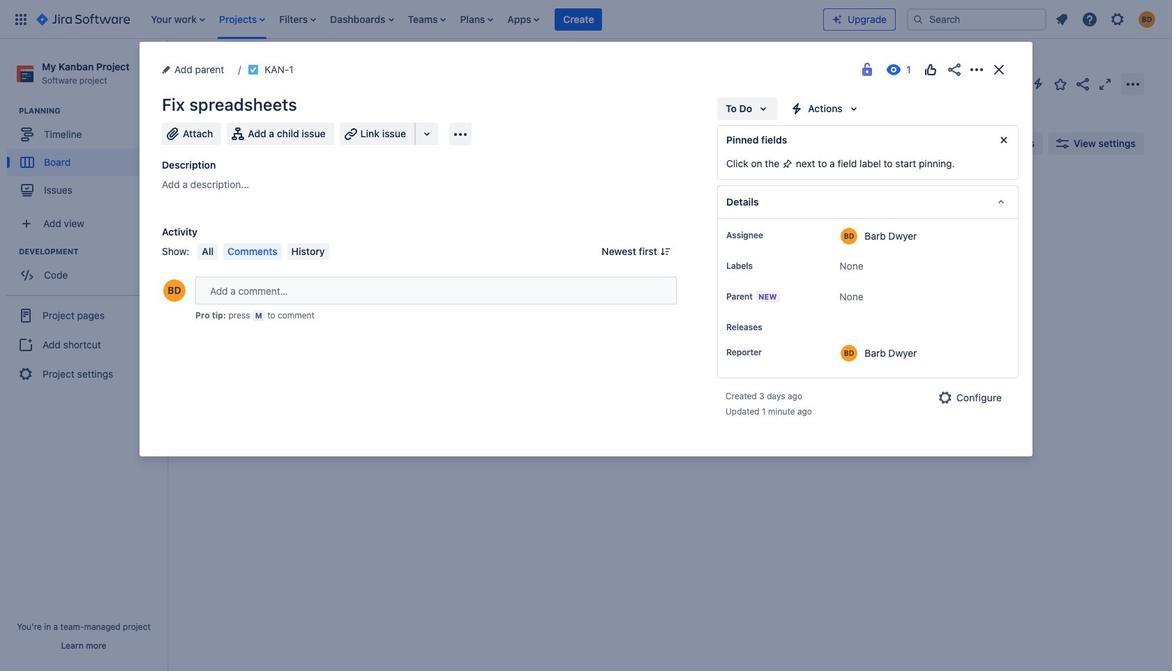 Task type: describe. For each thing, give the bounding box(es) containing it.
1 list item from the left
[[147, 0, 209, 39]]

link web pages and more image
[[419, 126, 435, 142]]

Search this board text field
[[197, 131, 261, 156]]

more information about barb dwyer image for reporter pin to top. only you can see pinned fields. "icon"
[[841, 345, 858, 362]]

5 list item from the left
[[404, 0, 450, 39]]

more information about barb dwyer image for assignee pin to top. only you can see pinned fields. image
[[841, 228, 858, 245]]

6 list item from the left
[[456, 0, 498, 39]]

0 horizontal spatial list
[[144, 0, 823, 39]]

assignee pin to top. only you can see pinned fields. image
[[766, 230, 777, 241]]

sidebar element
[[0, 39, 167, 672]]

1 heading from the top
[[19, 105, 167, 117]]

2 list item from the left
[[215, 0, 270, 39]]

7 list item from the left
[[503, 0, 544, 39]]

add people image
[[343, 135, 360, 152]]

star kan board image
[[1052, 76, 1069, 92]]

actions image
[[968, 61, 985, 78]]

8 list item from the left
[[555, 0, 602, 39]]

2 vertical spatial group
[[6, 295, 162, 394]]

0 vertical spatial group
[[7, 105, 167, 209]]



Task type: vqa. For each thing, say whether or not it's contained in the screenshot.
search ICON
yes



Task type: locate. For each thing, give the bounding box(es) containing it.
banner
[[0, 0, 1172, 39]]

close image
[[991, 61, 1007, 78]]

hide message image
[[996, 132, 1012, 149]]

task image
[[207, 253, 218, 264]]

details element
[[717, 186, 1019, 219]]

1 vertical spatial heading
[[19, 246, 167, 258]]

list
[[144, 0, 823, 39], [1049, 7, 1164, 32]]

0 vertical spatial more information about barb dwyer image
[[841, 228, 858, 245]]

2 heading from the top
[[19, 246, 167, 258]]

Add a comment… field
[[195, 277, 677, 305]]

heading
[[19, 105, 167, 117], [19, 246, 167, 258]]

jira software image
[[36, 11, 130, 28], [36, 11, 130, 28]]

create column image
[[788, 183, 805, 200]]

1 vertical spatial group
[[7, 246, 167, 294]]

dialog
[[140, 42, 1033, 457]]

None search field
[[907, 8, 1047, 30]]

primary element
[[8, 0, 823, 39]]

1 vertical spatial more information about barb dwyer image
[[841, 345, 858, 362]]

2 more information about barb dwyer image from the top
[[841, 345, 858, 362]]

add app image
[[452, 126, 469, 143]]

reporter pin to top. only you can see pinned fields. image
[[765, 347, 776, 359]]

menu bar
[[195, 243, 332, 260]]

more information about barb dwyer image
[[841, 228, 858, 245], [841, 345, 858, 362]]

0 vertical spatial heading
[[19, 105, 167, 117]]

4 list item from the left
[[326, 0, 398, 39]]

search image
[[913, 14, 924, 25]]

enter full screen image
[[1097, 76, 1113, 92]]

Search field
[[907, 8, 1047, 30]]

1 more information about barb dwyer image from the top
[[841, 228, 858, 245]]

vote options: no one has voted for this issue yet. image
[[922, 61, 939, 78]]

3 list item from the left
[[275, 0, 320, 39]]

labels pin to top. only you can see pinned fields. image
[[756, 261, 767, 272]]

list item
[[147, 0, 209, 39], [215, 0, 270, 39], [275, 0, 320, 39], [326, 0, 398, 39], [404, 0, 450, 39], [456, 0, 498, 39], [503, 0, 544, 39], [555, 0, 602, 39]]

group
[[7, 105, 167, 209], [7, 246, 167, 294], [6, 295, 162, 394]]

1 horizontal spatial list
[[1049, 7, 1164, 32]]



